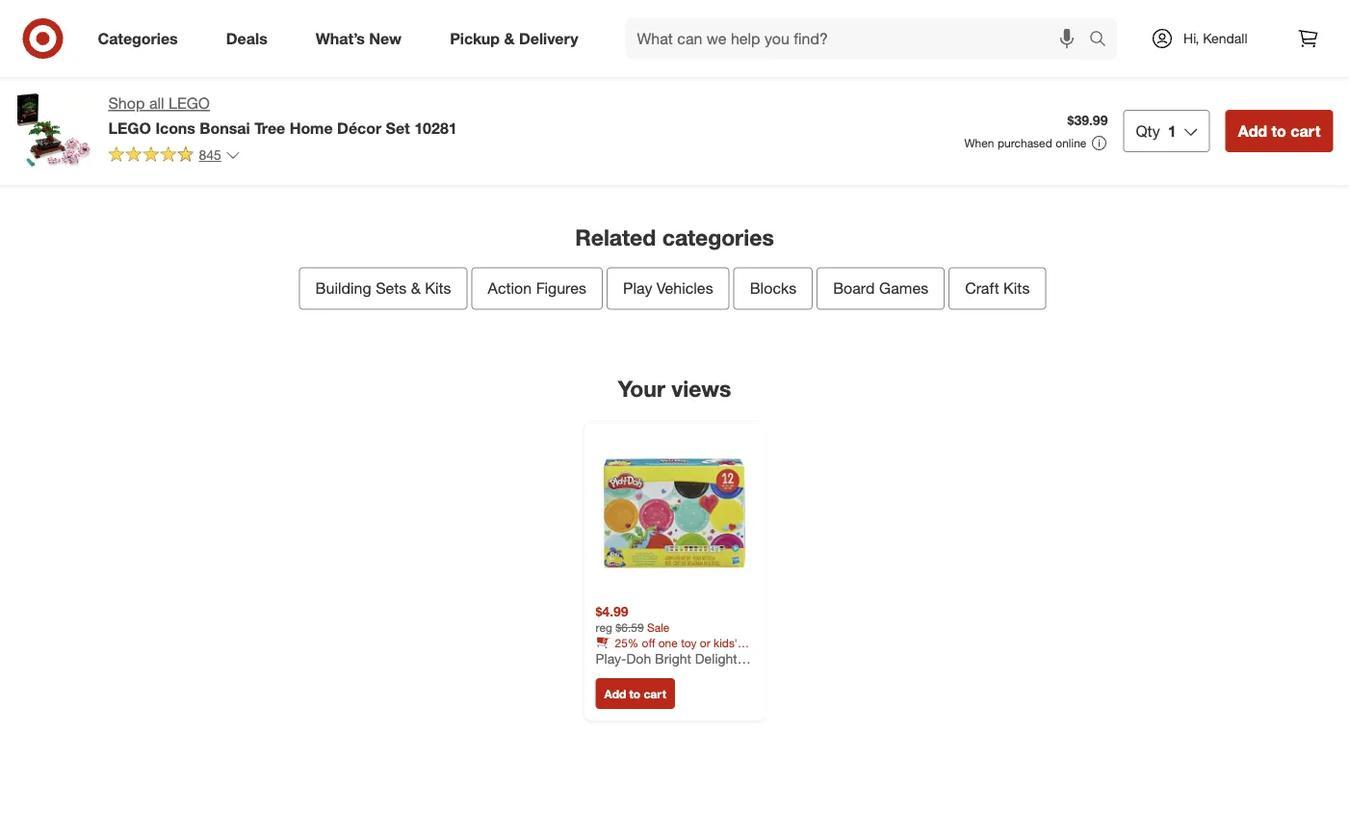 Task type: locate. For each thing, give the bounding box(es) containing it.
0 vertical spatial cart
[[1291, 121, 1321, 140]]

kits inside building sets & kits link
[[425, 279, 451, 298]]

figures
[[536, 279, 587, 298]]

play vehicles link
[[607, 267, 730, 310]]

1 horizontal spatial lego
[[169, 94, 210, 113]]

1 vertical spatial to
[[630, 686, 641, 701]]

qty 1
[[1136, 121, 1177, 140]]

to for right add to cart button
[[1272, 121, 1287, 140]]

shop all lego lego icons bonsai tree home décor set 10281
[[108, 94, 457, 137]]

1 horizontal spatial add to cart
[[1239, 121, 1321, 140]]

25% off one toy or kids' book
[[596, 635, 738, 664]]

cart
[[1291, 121, 1321, 140], [644, 686, 667, 701]]

kits right sets
[[425, 279, 451, 298]]

play-doh bright delights 12-pack image
[[596, 434, 754, 592]]

board games
[[833, 279, 929, 298]]

0 horizontal spatial add
[[605, 686, 626, 701]]

to
[[1272, 121, 1287, 140], [630, 686, 641, 701]]

add for right add to cart button
[[1239, 121, 1268, 140]]

one
[[659, 635, 678, 650]]

$4.99 reg $6.59 sale
[[596, 603, 670, 634]]

add to cart button
[[1226, 110, 1334, 152], [596, 678, 675, 709]]

board games link
[[817, 267, 945, 310]]

kits inside the craft kits link
[[1004, 279, 1030, 298]]

10281
[[414, 118, 457, 137]]

0 vertical spatial &
[[504, 29, 515, 48]]

building sets & kits
[[316, 279, 451, 298]]

& right pickup
[[504, 29, 515, 48]]

1 vertical spatial add to cart
[[605, 686, 667, 701]]

pickup & delivery
[[450, 29, 579, 48]]

& inside building sets & kits link
[[411, 279, 421, 298]]

1 vertical spatial add to cart button
[[596, 678, 675, 709]]

1 horizontal spatial to
[[1272, 121, 1287, 140]]

1 vertical spatial cart
[[644, 686, 667, 701]]

what's
[[316, 29, 365, 48]]

off
[[642, 635, 655, 650]]

0 vertical spatial lego
[[169, 94, 210, 113]]

vehicles
[[657, 279, 714, 298]]

lego
[[169, 94, 210, 113], [108, 118, 151, 137]]

0 horizontal spatial add to cart
[[605, 686, 667, 701]]

related
[[575, 224, 656, 251]]

1 horizontal spatial add
[[1239, 121, 1268, 140]]

0 vertical spatial add to cart button
[[1226, 110, 1334, 152]]

& right sets
[[411, 279, 421, 298]]

1 horizontal spatial add to cart button
[[1226, 110, 1334, 152]]

lego down shop
[[108, 118, 151, 137]]

kits right craft
[[1004, 279, 1030, 298]]

tree
[[254, 118, 285, 137]]

0 vertical spatial to
[[1272, 121, 1287, 140]]

action
[[488, 279, 532, 298]]

reg
[[596, 620, 613, 634]]

your views
[[618, 375, 732, 402]]

$4.99
[[596, 603, 629, 620]]

1 horizontal spatial &
[[504, 29, 515, 48]]

0 horizontal spatial lego
[[108, 118, 151, 137]]

845
[[199, 146, 221, 163]]

25%
[[615, 635, 639, 650]]

home
[[290, 118, 333, 137]]

0 horizontal spatial to
[[630, 686, 641, 701]]

set
[[386, 118, 410, 137]]

book
[[596, 650, 622, 664]]

0 horizontal spatial &
[[411, 279, 421, 298]]

& inside the pickup & delivery link
[[504, 29, 515, 48]]

add down book
[[605, 686, 626, 701]]

board
[[833, 279, 875, 298]]

0 horizontal spatial cart
[[644, 686, 667, 701]]

sets
[[376, 279, 407, 298]]

0 horizontal spatial kits
[[425, 279, 451, 298]]

lego up icons
[[169, 94, 210, 113]]

games
[[880, 279, 929, 298]]

cart for left add to cart button
[[644, 686, 667, 701]]

play
[[623, 279, 653, 298]]

1 horizontal spatial kits
[[1004, 279, 1030, 298]]

categories
[[663, 224, 774, 251]]

0 vertical spatial add to cart
[[1239, 121, 1321, 140]]

2 kits from the left
[[1004, 279, 1030, 298]]

1 vertical spatial add
[[605, 686, 626, 701]]

0 horizontal spatial add to cart button
[[596, 678, 675, 709]]

deals link
[[210, 17, 292, 60]]

search
[[1081, 31, 1127, 50]]

add right 1
[[1239, 121, 1268, 140]]

add to cart
[[1239, 121, 1321, 140], [605, 686, 667, 701]]

what's new
[[316, 29, 402, 48]]

kits
[[425, 279, 451, 298], [1004, 279, 1030, 298]]

craft kits
[[966, 279, 1030, 298]]

building sets & kits link
[[299, 267, 468, 310]]

0 vertical spatial add
[[1239, 121, 1268, 140]]

add
[[1239, 121, 1268, 140], [605, 686, 626, 701]]

&
[[504, 29, 515, 48], [411, 279, 421, 298]]

1 horizontal spatial cart
[[1291, 121, 1321, 140]]

décor
[[337, 118, 382, 137]]

icons
[[155, 118, 195, 137]]

1 vertical spatial &
[[411, 279, 421, 298]]

$6.59
[[616, 620, 644, 634]]

1 kits from the left
[[425, 279, 451, 298]]



Task type: vqa. For each thing, say whether or not it's contained in the screenshot.
THE STARS corresponding to 4 stars
no



Task type: describe. For each thing, give the bounding box(es) containing it.
categories
[[98, 29, 178, 48]]

online
[[1056, 136, 1087, 150]]

1
[[1168, 121, 1177, 140]]

image of lego icons bonsai tree home décor set 10281 image
[[16, 92, 93, 170]]

action figures
[[488, 279, 587, 298]]

delivery
[[519, 29, 579, 48]]

What can we help you find? suggestions appear below search field
[[626, 17, 1095, 60]]

add for left add to cart button
[[605, 686, 626, 701]]

craft kits link
[[949, 267, 1047, 310]]

sale
[[647, 620, 670, 634]]

hi,
[[1184, 30, 1200, 47]]

pickup & delivery link
[[434, 17, 603, 60]]

related categories
[[575, 224, 774, 251]]

bonsai
[[200, 118, 250, 137]]

qty
[[1136, 121, 1161, 140]]

kids'
[[714, 635, 738, 650]]

blocks link
[[734, 267, 813, 310]]

all
[[149, 94, 164, 113]]

action figures link
[[472, 267, 603, 310]]

add to cart for left add to cart button
[[605, 686, 667, 701]]

toy
[[681, 635, 697, 650]]

views
[[672, 375, 732, 402]]

845 link
[[108, 145, 241, 167]]

categories link
[[81, 17, 202, 60]]

building
[[316, 279, 372, 298]]

blocks
[[750, 279, 797, 298]]

search button
[[1081, 17, 1127, 64]]

craft
[[966, 279, 1000, 298]]

when purchased online
[[965, 136, 1087, 150]]

deals
[[226, 29, 268, 48]]

play vehicles
[[623, 279, 714, 298]]

or
[[700, 635, 711, 650]]

your
[[618, 375, 666, 402]]

add to cart for right add to cart button
[[1239, 121, 1321, 140]]

when
[[965, 136, 995, 150]]

purchased
[[998, 136, 1053, 150]]

shop
[[108, 94, 145, 113]]

to for left add to cart button
[[630, 686, 641, 701]]

new
[[369, 29, 402, 48]]

$39.99
[[1068, 112, 1108, 129]]

cart for right add to cart button
[[1291, 121, 1321, 140]]

kendall
[[1204, 30, 1248, 47]]

hi, kendall
[[1184, 30, 1248, 47]]

1 vertical spatial lego
[[108, 118, 151, 137]]

what's new link
[[299, 17, 426, 60]]

pickup
[[450, 29, 500, 48]]



